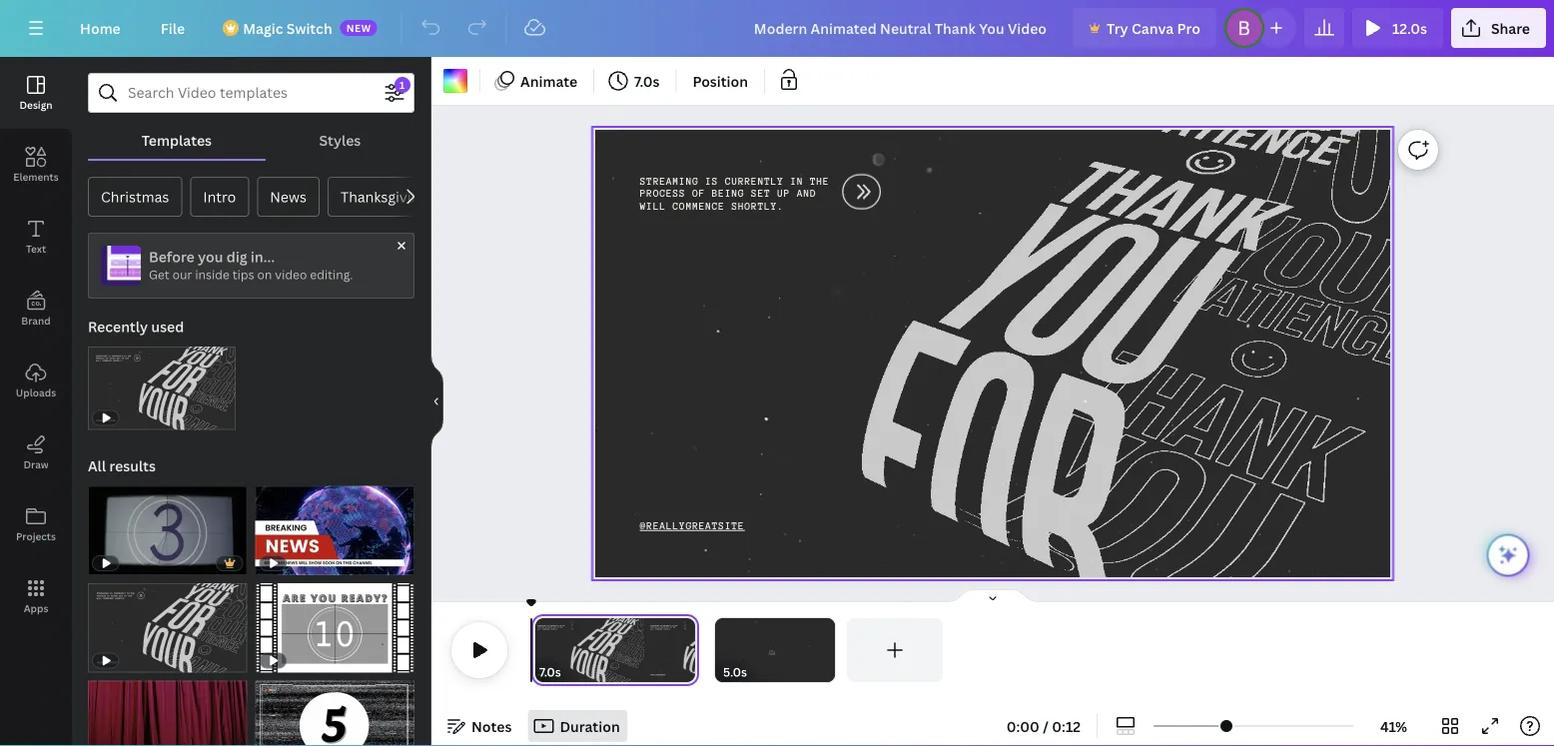 Task type: vqa. For each thing, say whether or not it's contained in the screenshot.
Apps button
yes



Task type: describe. For each thing, give the bounding box(es) containing it.
duration
[[560, 717, 620, 736]]

templates
[[141, 130, 212, 149]]

41% button
[[1362, 710, 1427, 742]]

trimming, end edge slider for 2nd trimming, start edge slider from right
[[681, 618, 699, 682]]

thanksgiving
[[341, 187, 428, 206]]

draw
[[23, 458, 49, 471]]

recently
[[88, 317, 148, 336]]

12.0s button
[[1353, 8, 1444, 48]]

red black video-centric place video background image
[[88, 681, 247, 746]]

new
[[346, 21, 371, 34]]

brand button
[[0, 273, 72, 345]]

loading button
[[715, 618, 942, 682]]

styles
[[319, 130, 361, 149]]

animated rotating  thank you for your patience image
[[850, 85, 1471, 622]]

commence
[[673, 201, 725, 212]]

christmas
[[101, 187, 169, 206]]

notes button
[[440, 710, 520, 742]]

try
[[1107, 18, 1129, 37]]

design button
[[0, 57, 72, 129]]

no color image
[[444, 69, 468, 93]]

intro
[[203, 187, 236, 206]]

uploads
[[16, 386, 56, 399]]

currently
[[725, 176, 784, 187]]

12.0s
[[1393, 18, 1428, 37]]

5.0s
[[723, 664, 747, 680]]

set
[[751, 188, 771, 199]]

text
[[26, 242, 46, 255]]

apps
[[24, 601, 48, 615]]

home
[[80, 18, 121, 37]]

design
[[19, 98, 52, 111]]

position button
[[685, 65, 756, 97]]

elements button
[[0, 129, 72, 201]]

switch
[[287, 18, 332, 37]]

being
[[712, 188, 745, 199]]

all results
[[88, 456, 156, 475]]

0 vertical spatial 7.0s button
[[603, 65, 668, 97]]

editing.
[[310, 266, 353, 283]]

will
[[640, 201, 666, 212]]

@reallygreatsite
[[640, 520, 745, 532]]

the
[[810, 176, 830, 187]]

in
[[790, 176, 803, 187]]

red black video-centric place video background group
[[88, 669, 247, 746]]

up
[[777, 188, 790, 199]]

draw button
[[0, 417, 72, 489]]

black and white old movie silent film credits cinema video group
[[88, 474, 247, 575]]

tips
[[233, 266, 254, 283]]

news button
[[257, 177, 320, 217]]

1 vertical spatial 7.0s
[[539, 664, 561, 680]]

7.0s inside button
[[634, 71, 660, 90]]

/
[[1043, 717, 1049, 736]]

white modern are you ready youtube intro group
[[255, 571, 415, 673]]

home link
[[64, 8, 137, 48]]

1 modern animated neutral thank you video group from the top
[[88, 335, 236, 430]]

red and white animated breaking news youtube intro group
[[255, 474, 415, 575]]

5.0s button
[[723, 662, 747, 682]]

animate button
[[489, 65, 586, 97]]

you
[[198, 247, 223, 266]]

all
[[88, 456, 106, 475]]

position
[[693, 71, 748, 90]]

animate
[[521, 71, 578, 90]]

2 modern animated neutral thank you video group from the top
[[88, 571, 247, 673]]

streaming is currently in the process of being set up and will commence shortly.
[[640, 176, 830, 212]]

inside
[[195, 266, 230, 283]]



Task type: locate. For each thing, give the bounding box(es) containing it.
7.0s left position popup button
[[634, 71, 660, 90]]

streaming
[[640, 176, 699, 187]]

before
[[149, 247, 195, 266]]

Design title text field
[[738, 8, 1065, 48]]

projects
[[16, 529, 56, 543]]

templates button
[[88, 121, 265, 159]]

1 vertical spatial 7.0s button
[[539, 662, 561, 682]]

thanksgiving button
[[328, 177, 441, 217]]

modern animated neutral thank you video group
[[88, 335, 236, 430], [88, 571, 247, 673]]

hide pages image
[[945, 588, 1041, 604]]

intro button
[[190, 177, 249, 217]]

0:00 / 0:12
[[1007, 717, 1081, 736]]

Search Video templates search field
[[128, 74, 375, 112]]

side panel tab list
[[0, 57, 72, 632]]

1 horizontal spatial trimming, start edge slider
[[715, 618, 729, 682]]

canva assistant image
[[1497, 544, 1521, 567]]

0 horizontal spatial trimming, end edge slider
[[681, 618, 699, 682]]

text button
[[0, 201, 72, 273]]

in...
[[251, 247, 275, 266]]

animated sleek monochrome down arrows image
[[834, 166, 886, 218], [834, 166, 886, 218]]

try canva pro
[[1107, 18, 1201, 37]]

canva
[[1132, 18, 1174, 37]]

2 trimming, end edge slider from the left
[[821, 618, 835, 682]]

uploads button
[[0, 345, 72, 417]]

1 vertical spatial modern animated neutral thank you video group
[[88, 571, 247, 673]]

1 trimming, start edge slider from the left
[[531, 618, 549, 682]]

is
[[705, 176, 718, 187]]

magic switch
[[243, 18, 332, 37]]

1 horizontal spatial trimming, end edge slider
[[821, 618, 835, 682]]

trimming, end edge slider right loading
[[821, 618, 835, 682]]

process
[[640, 188, 686, 199]]

7.0s button left page title text field
[[539, 662, 561, 682]]

brand
[[21, 314, 51, 327]]

loading
[[769, 654, 775, 655]]

and
[[797, 188, 817, 199]]

1 trimming, end edge slider from the left
[[681, 618, 699, 682]]

apps button
[[0, 560, 72, 632]]

share
[[1491, 18, 1531, 37]]

share button
[[1452, 8, 1547, 48]]

main menu bar
[[0, 0, 1555, 57]]

trimming, start edge slider left loading
[[715, 618, 729, 682]]

modern animated neutral thank you video group up red black video-centric place video background image at bottom left
[[88, 571, 247, 673]]

file button
[[145, 8, 201, 48]]

7.0s button left position popup button
[[603, 65, 668, 97]]

elements
[[13, 170, 59, 183]]

get
[[149, 266, 170, 283]]

0:12
[[1052, 717, 1081, 736]]

0 vertical spatial modern animated neutral thank you video group
[[88, 335, 236, 430]]

pro
[[1177, 18, 1201, 37]]

Page title text field
[[570, 662, 578, 682]]

7.0s button
[[603, 65, 668, 97], [539, 662, 561, 682]]

duration button
[[528, 710, 628, 742]]

trimming, end edge slider for first trimming, start edge slider from the right
[[821, 618, 835, 682]]

of
[[692, 188, 705, 199]]

results
[[109, 456, 156, 475]]

styles button
[[265, 121, 415, 159]]

trimming, start edge slider
[[531, 618, 549, 682], [715, 618, 729, 682]]

notes
[[472, 717, 512, 736]]

trimming, start edge slider left page title text field
[[531, 618, 549, 682]]

hide image
[[431, 354, 444, 450]]

modern animated neutral thank you video group up results
[[88, 335, 236, 430]]

0 horizontal spatial 7.0s
[[539, 664, 561, 680]]

on
[[257, 266, 272, 283]]

video
[[275, 266, 307, 283]]

7.0s left page title text field
[[539, 664, 561, 680]]

magic
[[243, 18, 283, 37]]

shortly.
[[732, 201, 784, 212]]

used
[[151, 317, 184, 336]]

0:00
[[1007, 717, 1040, 736]]

dig
[[227, 247, 247, 266]]

file
[[161, 18, 185, 37]]

trimming, end edge slider left 5.0s
[[681, 618, 699, 682]]

christmas button
[[88, 177, 182, 217]]

0 horizontal spatial 7.0s button
[[539, 662, 561, 682]]

41%
[[1381, 717, 1408, 736]]

projects button
[[0, 489, 72, 560]]

2 trimming, start edge slider from the left
[[715, 618, 729, 682]]

trimming, end edge slider
[[681, 618, 699, 682], [821, 618, 835, 682]]

1 horizontal spatial 7.0s
[[634, 71, 660, 90]]

try canva pro button
[[1073, 8, 1217, 48]]

1 horizontal spatial 7.0s button
[[603, 65, 668, 97]]

black and white retro countdown video group
[[255, 669, 415, 746]]

7.0s
[[634, 71, 660, 90], [539, 664, 561, 680]]

news
[[270, 187, 307, 206]]

recently used
[[88, 317, 184, 336]]

0 vertical spatial 7.0s
[[634, 71, 660, 90]]

0 horizontal spatial trimming, start edge slider
[[531, 618, 549, 682]]

before you dig in... get our inside tips on video editing.
[[149, 247, 353, 283]]

our
[[172, 266, 192, 283]]



